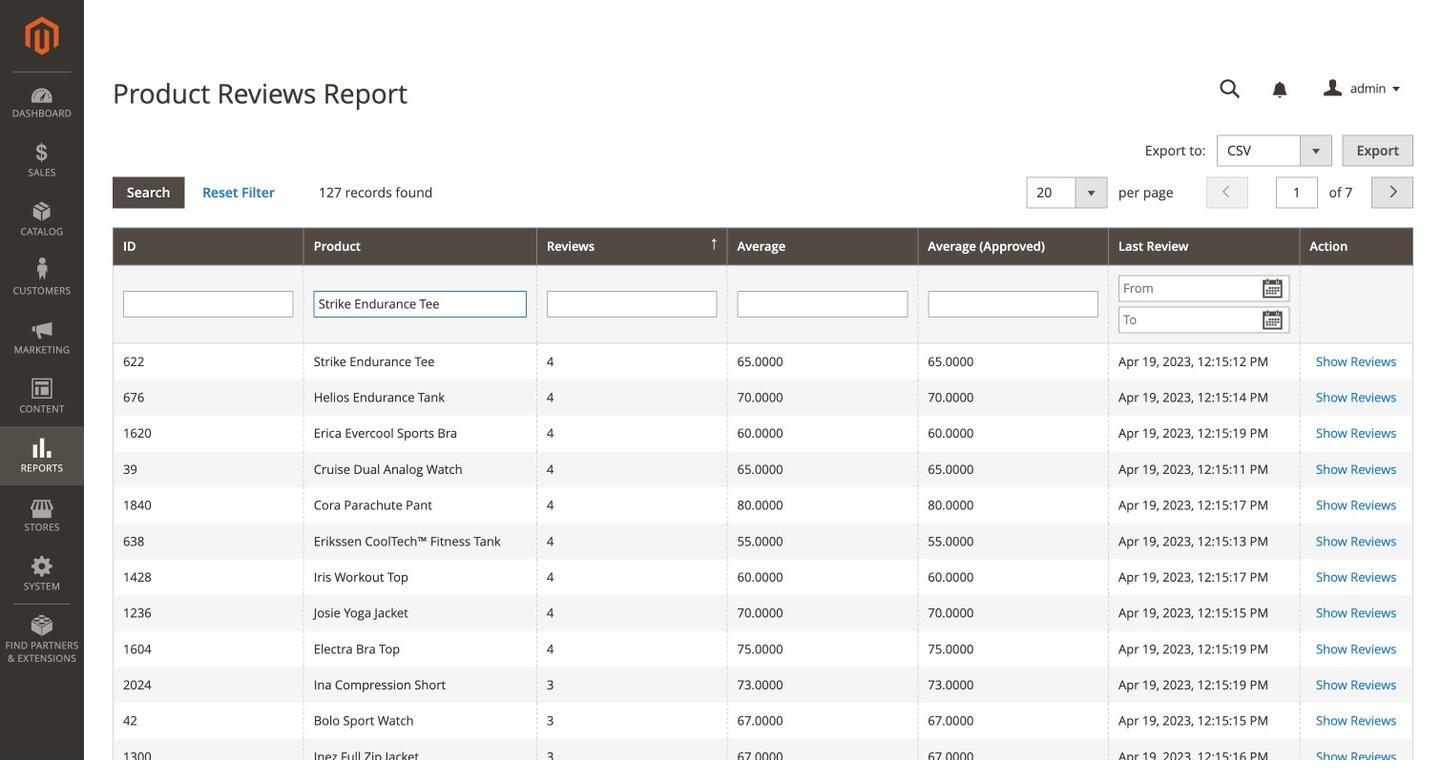 Task type: locate. For each thing, give the bounding box(es) containing it.
menu bar
[[0, 72, 84, 675]]

magento admin panel image
[[25, 16, 59, 55]]

None text field
[[1206, 73, 1254, 106], [314, 291, 527, 318], [547, 291, 717, 318], [928, 291, 1098, 318], [1206, 73, 1254, 106], [314, 291, 527, 318], [547, 291, 717, 318], [928, 291, 1098, 318]]

None text field
[[1276, 177, 1318, 209], [123, 291, 294, 318], [737, 291, 908, 318], [1276, 177, 1318, 209], [123, 291, 294, 318], [737, 291, 908, 318]]



Task type: describe. For each thing, give the bounding box(es) containing it.
To text field
[[1118, 307, 1290, 333]]

From text field
[[1118, 275, 1290, 302]]



